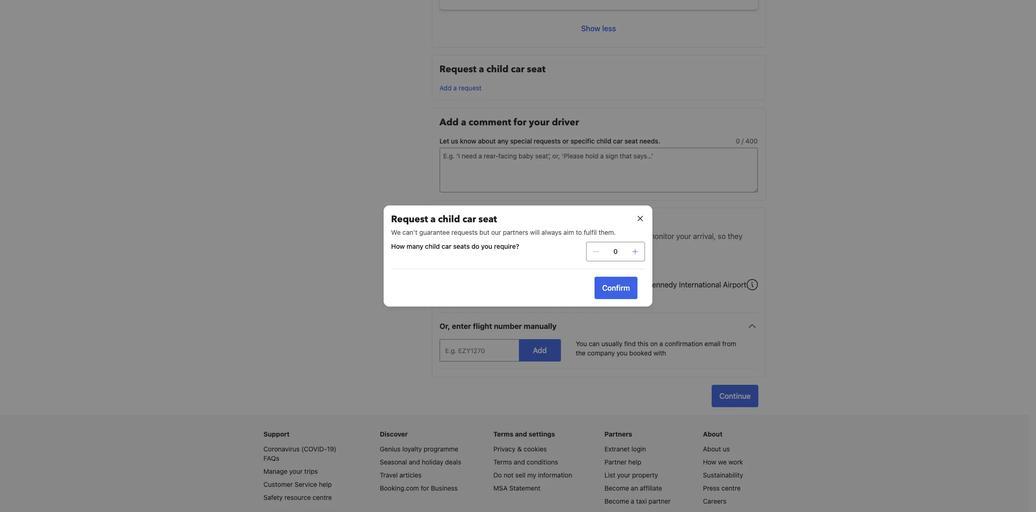 Task type: locate. For each thing, give the bounding box(es) containing it.
how inside request a child car seat dialog
[[391, 243, 405, 251]]

1 vertical spatial flight
[[552, 232, 570, 241]]

0 horizontal spatial the
[[576, 350, 586, 357]]

0 vertical spatial the
[[601, 232, 612, 241]]

car for request a child car seat we can't guarantee requests but our partners will always aim to fulfil them.
[[462, 213, 476, 226]]

and up require?
[[506, 232, 519, 241]]

a left "comment"
[[461, 116, 466, 129]]

1 horizontal spatial for
[[497, 262, 507, 271]]

how we work link
[[703, 459, 743, 467]]

0 horizontal spatial find
[[491, 232, 504, 241]]

0 vertical spatial us
[[451, 137, 458, 145]]

with
[[653, 350, 666, 357]]

airport
[[553, 262, 578, 271]]

help
[[628, 459, 641, 467], [319, 481, 332, 489]]

/
[[742, 137, 744, 145]]

seat inside request a child car seat we can't guarantee requests but our partners will always aim to fulfil them.
[[478, 213, 497, 226]]

find inside add flight tracking use our tool to find and add your flight details - the driver will monitor your arrival, so they know exactly when to meet you.
[[491, 232, 504, 241]]

0 horizontal spatial 0
[[613, 248, 618, 256]]

to
[[576, 229, 582, 237], [483, 232, 489, 241], [506, 244, 512, 252], [630, 262, 637, 271]]

0 up 'flying'
[[613, 248, 618, 256]]

know inside add flight tracking use our tool to find and add your flight details - the driver will monitor your arrival, so they know exactly when to meet you.
[[440, 244, 457, 252]]

requests left or
[[534, 137, 561, 145]]

needs.
[[639, 137, 660, 145]]

you inside you can usually find this on a confirmation email from the company you booked with
[[617, 350, 627, 357]]

how left we
[[703, 459, 716, 467]]

information
[[538, 472, 572, 480]]

0 vertical spatial how
[[391, 243, 405, 251]]

you.
[[533, 244, 548, 252]]

a inside you can usually find this on a confirmation email from the company you booked with
[[659, 340, 663, 348]]

specific
[[571, 137, 595, 145]]

confirmation
[[665, 340, 703, 348]]

1 vertical spatial about
[[703, 446, 721, 454]]

0 inside request a child car seat dialog
[[613, 248, 618, 256]]

how for how we work
[[703, 459, 716, 467]]

1 vertical spatial become
[[604, 498, 629, 506]]

and down &
[[514, 459, 525, 467]]

the right -
[[601, 232, 612, 241]]

1 horizontal spatial help
[[628, 459, 641, 467]]

faqs
[[263, 455, 279, 463]]

a for request a child car seat we can't guarantee requests but our partners will always aim to fulfil them.
[[430, 213, 436, 226]]

terms for terms and conditions
[[493, 459, 512, 467]]

privacy & cookies
[[493, 446, 547, 454]]

1 horizontal spatial our
[[491, 229, 501, 237]]

you right do
[[481, 243, 492, 251]]

sell
[[515, 472, 525, 480]]

help up list your property
[[628, 459, 641, 467]]

safety resource centre link
[[263, 494, 332, 502]]

our right the but
[[491, 229, 501, 237]]

continue button
[[712, 385, 758, 408]]

you inside request a child car seat dialog
[[481, 243, 492, 251]]

login
[[631, 446, 646, 454]]

become
[[604, 485, 629, 493], [604, 498, 629, 506]]

how we work
[[703, 459, 743, 467]]

manage
[[263, 468, 287, 476]]

1 vertical spatial find
[[624, 340, 636, 348]]

us right let
[[451, 137, 458, 145]]

find inside you can usually find this on a confirmation email from the company you booked with
[[624, 340, 636, 348]]

0 vertical spatial centre
[[721, 485, 741, 493]]

0 vertical spatial you
[[481, 243, 492, 251]]

1 vertical spatial you
[[617, 350, 627, 357]]

the down you
[[576, 350, 586, 357]]

1 vertical spatial us
[[723, 446, 730, 454]]

safety
[[263, 494, 283, 502]]

0 for 0 / 400
[[736, 137, 740, 145]]

and
[[506, 232, 519, 241], [515, 431, 527, 439], [409, 459, 420, 467], [514, 459, 525, 467]]

for left business
[[421, 485, 429, 493]]

1 horizontal spatial how
[[703, 459, 716, 467]]

us up how we work
[[723, 446, 730, 454]]

2 horizontal spatial seat
[[625, 137, 638, 145]]

1 vertical spatial the
[[576, 350, 586, 357]]

a left taxi
[[631, 498, 634, 506]]

press centre link
[[703, 485, 741, 493]]

show less button
[[440, 17, 758, 40]]

flight right enter
[[473, 322, 492, 331]]

your
[[529, 116, 549, 129], [536, 232, 551, 241], [676, 232, 691, 241], [289, 468, 303, 476], [617, 472, 630, 480]]

coronavirus
[[263, 446, 300, 454]]

1 vertical spatial centre
[[313, 494, 332, 502]]

1 horizontal spatial driver
[[614, 232, 634, 241]]

a inside add a request button
[[453, 84, 457, 92]]

0 horizontal spatial us
[[451, 137, 458, 145]]

will
[[530, 229, 540, 237], [635, 232, 646, 241]]

add down manually
[[533, 347, 547, 355]]

a for become a taxi partner
[[631, 498, 634, 506]]

centre down sustainability link at bottom
[[721, 485, 741, 493]]

add up use
[[440, 216, 459, 229]]

or
[[562, 137, 569, 145]]

extranet login link
[[604, 446, 646, 454]]

2 vertical spatial seat
[[478, 213, 497, 226]]

(covid-
[[301, 446, 327, 454]]

0 vertical spatial terms
[[493, 431, 513, 439]]

1 vertical spatial requests
[[451, 229, 478, 237]]

2 become from the top
[[604, 498, 629, 506]]

0 horizontal spatial you
[[481, 243, 492, 251]]

0 vertical spatial for
[[514, 116, 527, 129]]

confirm button
[[595, 277, 637, 300]]

1 become from the top
[[604, 485, 629, 493]]

and for terms and settings
[[515, 431, 527, 439]]

0 horizontal spatial requests
[[451, 229, 478, 237]]

will up you.
[[530, 229, 540, 237]]

help right "service"
[[319, 481, 332, 489]]

flying
[[606, 262, 628, 271]]

0 vertical spatial about
[[703, 431, 722, 439]]

and down loyalty
[[409, 459, 420, 467]]

about
[[703, 431, 722, 439], [703, 446, 721, 454]]

1 horizontal spatial us
[[723, 446, 730, 454]]

1 vertical spatial how
[[703, 459, 716, 467]]

how down we
[[391, 243, 405, 251]]

0 vertical spatial requests
[[534, 137, 561, 145]]

1 terms from the top
[[493, 431, 513, 439]]

for down when
[[497, 262, 507, 271]]

0 horizontal spatial will
[[530, 229, 540, 237]]

about up the about us link
[[703, 431, 722, 439]]

0 vertical spatial seat
[[527, 63, 545, 76]]

add for add a comment for your driver
[[440, 116, 459, 129]]

but
[[479, 229, 489, 237]]

become down become an affiliate
[[604, 498, 629, 506]]

john f kennedy international airport
[[623, 281, 746, 289]]

settings
[[529, 431, 555, 439]]

add inside button
[[533, 347, 547, 355]]

add
[[521, 232, 534, 241]]

manage your trips
[[263, 468, 318, 476]]

0 horizontal spatial how
[[391, 243, 405, 251]]

you down usually
[[617, 350, 627, 357]]

1 vertical spatial 0
[[613, 248, 618, 256]]

add inside button
[[440, 84, 452, 92]]

1 vertical spatial driver
[[614, 232, 634, 241]]

will left monitor
[[635, 232, 646, 241]]

add inside add flight tracking use our tool to find and add your flight details - the driver will monitor your arrival, so they know exactly when to meet you.
[[440, 216, 459, 229]]

extranet
[[604, 446, 630, 454]]

how many child car seats do you require?
[[391, 243, 519, 251]]

2 terms from the top
[[493, 459, 512, 467]]

articles
[[400, 472, 422, 480]]

extranet login
[[604, 446, 646, 454]]

become down list
[[604, 485, 629, 493]]

to right aim
[[576, 229, 582, 237]]

request inside request a child car seat we can't guarantee requests but our partners will always aim to fulfil them.
[[391, 213, 428, 226]]

know
[[460, 137, 476, 145], [440, 244, 457, 252]]

discover
[[380, 431, 408, 439]]

2 about from the top
[[703, 446, 721, 454]]

driver right -
[[614, 232, 634, 241]]

a up request
[[479, 63, 484, 76]]

a inside request a child car seat we can't guarantee requests but our partners will always aim to fulfil them.
[[430, 213, 436, 226]]

add a comment for your driver
[[440, 116, 579, 129]]

0 horizontal spatial help
[[319, 481, 332, 489]]

statement
[[509, 485, 540, 493]]

number
[[494, 322, 522, 331]]

property
[[632, 472, 658, 480]]

about up we
[[703, 446, 721, 454]]

seasonal and holiday deals link
[[380, 459, 461, 467]]

and up "privacy & cookies"
[[515, 431, 527, 439]]

to right tool
[[483, 232, 489, 241]]

meet
[[514, 244, 531, 252]]

1 horizontal spatial request
[[440, 63, 476, 76]]

a up guarantee at top
[[430, 213, 436, 226]]

tool
[[468, 232, 481, 241]]

add for add
[[533, 347, 547, 355]]

find left this on the bottom right
[[624, 340, 636, 348]]

request up 'add a request'
[[440, 63, 476, 76]]

0 horizontal spatial request
[[391, 213, 428, 226]]

0 horizontal spatial our
[[455, 232, 466, 241]]

1 horizontal spatial centre
[[721, 485, 741, 493]]

partner
[[649, 498, 671, 506]]

0 horizontal spatial know
[[440, 244, 457, 252]]

you can usually find this on a confirmation email from the company you booked with
[[576, 340, 736, 357]]

terms up privacy
[[493, 431, 513, 439]]

for up special
[[514, 116, 527, 129]]

0
[[736, 137, 740, 145], [613, 248, 618, 256]]

a right on
[[659, 340, 663, 348]]

add up let
[[440, 116, 459, 129]]

our up seats
[[455, 232, 466, 241]]

centre down "service"
[[313, 494, 332, 502]]

400
[[745, 137, 758, 145]]

customer service help
[[263, 481, 332, 489]]

0 vertical spatial request
[[440, 63, 476, 76]]

add left request
[[440, 84, 452, 92]]

genius loyalty programme link
[[380, 446, 458, 454]]

0 horizontal spatial for
[[421, 485, 429, 493]]

seat for request a child car seat we can't guarantee requests but our partners will always aim to fulfil them.
[[478, 213, 497, 226]]

special
[[510, 137, 532, 145]]

list
[[604, 472, 615, 480]]

travel articles
[[380, 472, 422, 480]]

and for terms and conditions
[[514, 459, 525, 467]]

john
[[623, 281, 639, 289]]

car inside request a child car seat we can't guarantee requests but our partners will always aim to fulfil them.
[[462, 213, 476, 226]]

find up when
[[491, 232, 504, 241]]

flight up tool
[[461, 216, 485, 229]]

1 horizontal spatial know
[[460, 137, 476, 145]]

requests up seats
[[451, 229, 478, 237]]

airport
[[723, 281, 746, 289]]

1 horizontal spatial will
[[635, 232, 646, 241]]

driver up or
[[552, 116, 579, 129]]

1 about from the top
[[703, 431, 722, 439]]

1 horizontal spatial find
[[624, 340, 636, 348]]

can
[[589, 340, 600, 348]]

0 vertical spatial driver
[[552, 116, 579, 129]]

child inside request a child car seat we can't guarantee requests but our partners will always aim to fulfil them.
[[438, 213, 460, 226]]

us for let
[[451, 137, 458, 145]]

1 vertical spatial seat
[[625, 137, 638, 145]]

add flight tracking use our tool to find and add your flight details - the driver will monitor your arrival, so they know exactly when to meet you.
[[440, 216, 742, 252]]

manage your trips link
[[263, 468, 318, 476]]

0 left "/"
[[736, 137, 740, 145]]

2 vertical spatial flight
[[473, 322, 492, 331]]

use
[[440, 232, 453, 241]]

company
[[587, 350, 615, 357]]

terms down privacy
[[493, 459, 512, 467]]

a left request
[[453, 84, 457, 92]]

2 horizontal spatial for
[[514, 116, 527, 129]]

request up can't
[[391, 213, 428, 226]]

0 vertical spatial 0
[[736, 137, 740, 145]]

0 horizontal spatial driver
[[552, 116, 579, 129]]

1 vertical spatial know
[[440, 244, 457, 252]]

show less
[[581, 24, 616, 33]]

0 vertical spatial help
[[628, 459, 641, 467]]

1 horizontal spatial you
[[617, 350, 627, 357]]

1 horizontal spatial seat
[[527, 63, 545, 76]]

and inside add flight tracking use our tool to find and add your flight details - the driver will monitor your arrival, so they know exactly when to meet you.
[[506, 232, 519, 241]]

know left about
[[460, 137, 476, 145]]

0 vertical spatial become
[[604, 485, 629, 493]]

service
[[295, 481, 317, 489]]

to right 'flying'
[[630, 262, 637, 271]]

the inside you can usually find this on a confirmation email from the company you booked with
[[576, 350, 586, 357]]

flight left "details"
[[552, 232, 570, 241]]

terms and conditions link
[[493, 459, 558, 467]]

know down use
[[440, 244, 457, 252]]

0 vertical spatial find
[[491, 232, 504, 241]]

1 horizontal spatial 0
[[736, 137, 740, 145]]

a for add a comment for your driver
[[461, 116, 466, 129]]

privacy & cookies link
[[493, 446, 547, 454]]

start
[[440, 262, 458, 271]]

1 horizontal spatial the
[[601, 232, 612, 241]]

0 horizontal spatial seat
[[478, 213, 497, 226]]

1 vertical spatial terms
[[493, 459, 512, 467]]

many
[[407, 243, 423, 251]]

request for request a child car seat
[[440, 63, 476, 76]]

1 vertical spatial request
[[391, 213, 428, 226]]



Task type: vqa. For each thing, say whether or not it's contained in the screenshot.
before
no



Task type: describe. For each thing, give the bounding box(es) containing it.
become for become an affiliate
[[604, 485, 629, 493]]

cookies
[[524, 446, 547, 454]]

press
[[703, 485, 720, 493]]

child for request a child car seat
[[486, 63, 509, 76]]

business
[[431, 485, 458, 493]]

fulfil
[[584, 229, 597, 237]]

partner
[[604, 459, 627, 467]]

or, enter flight number manually
[[440, 322, 557, 331]]

0 vertical spatial know
[[460, 137, 476, 145]]

booking.com for business link
[[380, 485, 458, 493]]

terms and conditions
[[493, 459, 558, 467]]

start searching for a departure airport
[[440, 262, 578, 271]]

1 vertical spatial help
[[319, 481, 332, 489]]

1 horizontal spatial requests
[[534, 137, 561, 145]]

arrival,
[[693, 232, 716, 241]]

19)
[[327, 446, 336, 454]]

2 vertical spatial for
[[421, 485, 429, 493]]

or, enter flight number manually button
[[440, 321, 758, 332]]

work
[[728, 459, 743, 467]]

about
[[478, 137, 496, 145]]

this
[[637, 340, 648, 348]]

request for request a child car seat we can't guarantee requests but our partners will always aim to fulfil them.
[[391, 213, 428, 226]]

genius
[[380, 446, 401, 454]]

seasonal
[[380, 459, 407, 467]]

taxi
[[636, 498, 647, 506]]

booking.com
[[380, 485, 419, 493]]

resource
[[284, 494, 311, 502]]

car for request a child car seat
[[511, 63, 525, 76]]

monitor
[[648, 232, 674, 241]]

0 / 400
[[736, 137, 758, 145]]

the inside add flight tracking use our tool to find and add your flight details - the driver will monitor your arrival, so they know exactly when to meet you.
[[601, 232, 612, 241]]

your up let us know about any special requests or specific child car seat needs.
[[529, 116, 549, 129]]

a for request a child car seat
[[479, 63, 484, 76]]

flight inside "dropdown button"
[[473, 322, 492, 331]]

terms and settings
[[493, 431, 555, 439]]

privacy
[[493, 446, 515, 454]]

become an affiliate
[[604, 485, 662, 493]]

booking.com for business
[[380, 485, 458, 493]]

continue
[[719, 392, 751, 401]]

your up you.
[[536, 232, 551, 241]]

show
[[581, 24, 600, 33]]

add a request
[[440, 84, 482, 92]]

on
[[650, 340, 658, 348]]

about for about us
[[703, 446, 721, 454]]

require?
[[494, 243, 519, 251]]

will inside add flight tracking use our tool to find and add your flight details - the driver will monitor your arrival, so they know exactly when to meet you.
[[635, 232, 646, 241]]

car for how many child car seats do you require?
[[442, 243, 451, 251]]

us for about
[[723, 446, 730, 454]]

0 vertical spatial flight
[[461, 216, 485, 229]]

you
[[576, 340, 587, 348]]

f
[[641, 281, 646, 289]]

partner help link
[[604, 459, 641, 467]]

sustainability link
[[703, 472, 743, 480]]

affiliate
[[640, 485, 662, 493]]

list your property link
[[604, 472, 658, 480]]

seat for request a child car seat
[[527, 63, 545, 76]]

request a child car seat
[[440, 63, 545, 76]]

booked
[[629, 350, 652, 357]]

less
[[602, 24, 616, 33]]

terms for terms and settings
[[493, 431, 513, 439]]

do not sell my information link
[[493, 472, 572, 480]]

we
[[718, 459, 727, 467]]

not
[[504, 472, 514, 480]]

will inside request a child car seat we can't guarantee requests but our partners will always aim to fulfil them.
[[530, 229, 540, 237]]

they
[[728, 232, 742, 241]]

become a taxi partner link
[[604, 498, 671, 506]]

0 for 0
[[613, 248, 618, 256]]

comment
[[469, 116, 511, 129]]

child for request a child car seat we can't guarantee requests but our partners will always aim to fulfil them.
[[438, 213, 460, 226]]

a for add a request
[[453, 84, 457, 92]]

guarantee
[[419, 229, 450, 237]]

how for how many child car seats do you require?
[[391, 243, 405, 251]]

requests inside request a child car seat we can't guarantee requests but our partners will always aim to fulfil them.
[[451, 229, 478, 237]]

request
[[459, 84, 482, 92]]

holiday
[[422, 459, 443, 467]]

our inside add flight tracking use our tool to find and add your flight details - the driver will monitor your arrival, so they know exactly when to meet you.
[[455, 232, 466, 241]]

do
[[493, 472, 502, 480]]

seasonal and holiday deals
[[380, 459, 461, 467]]

0 horizontal spatial centre
[[313, 494, 332, 502]]

driver inside add flight tracking use our tool to find and add your flight details - the driver will monitor your arrival, so they know exactly when to meet you.
[[614, 232, 634, 241]]

kennedy
[[647, 281, 677, 289]]

and for seasonal and holiday deals
[[409, 459, 420, 467]]

request a child car seat dialog
[[372, 195, 664, 318]]

travel
[[380, 472, 398, 480]]

our inside request a child car seat we can't guarantee requests but our partners will always aim to fulfil them.
[[491, 229, 501, 237]]

an
[[631, 485, 638, 493]]

let
[[440, 137, 449, 145]]

to inside request a child car seat we can't guarantee requests but our partners will always aim to fulfil them.
[[576, 229, 582, 237]]

1 vertical spatial for
[[497, 262, 507, 271]]

add a request button
[[440, 84, 482, 93]]

a down require?
[[509, 262, 513, 271]]

any
[[497, 137, 508, 145]]

add for add a request
[[440, 84, 452, 92]]

about for about
[[703, 431, 722, 439]]

your left "arrival,"
[[676, 232, 691, 241]]

or,
[[440, 322, 450, 331]]

careers
[[703, 498, 726, 506]]

careers link
[[703, 498, 726, 506]]

let us know about any special requests or specific child car seat needs.
[[440, 137, 660, 145]]

genius loyalty programme
[[380, 446, 458, 454]]

about us link
[[703, 446, 730, 454]]

programme
[[424, 446, 458, 454]]

your up the customer service help link
[[289, 468, 303, 476]]

add for add flight tracking use our tool to find and add your flight details - the driver will monitor your arrival, so they know exactly when to meet you.
[[440, 216, 459, 229]]

searching
[[460, 262, 495, 271]]

so
[[718, 232, 726, 241]]

child for how many child car seats do you require?
[[425, 243, 440, 251]]

when
[[485, 244, 504, 252]]

become for become a taxi partner
[[604, 498, 629, 506]]

partner help
[[604, 459, 641, 467]]

customer service help link
[[263, 481, 332, 489]]

to left meet
[[506, 244, 512, 252]]

your down partner help
[[617, 472, 630, 480]]

loyalty
[[402, 446, 422, 454]]

can't
[[402, 229, 417, 237]]



